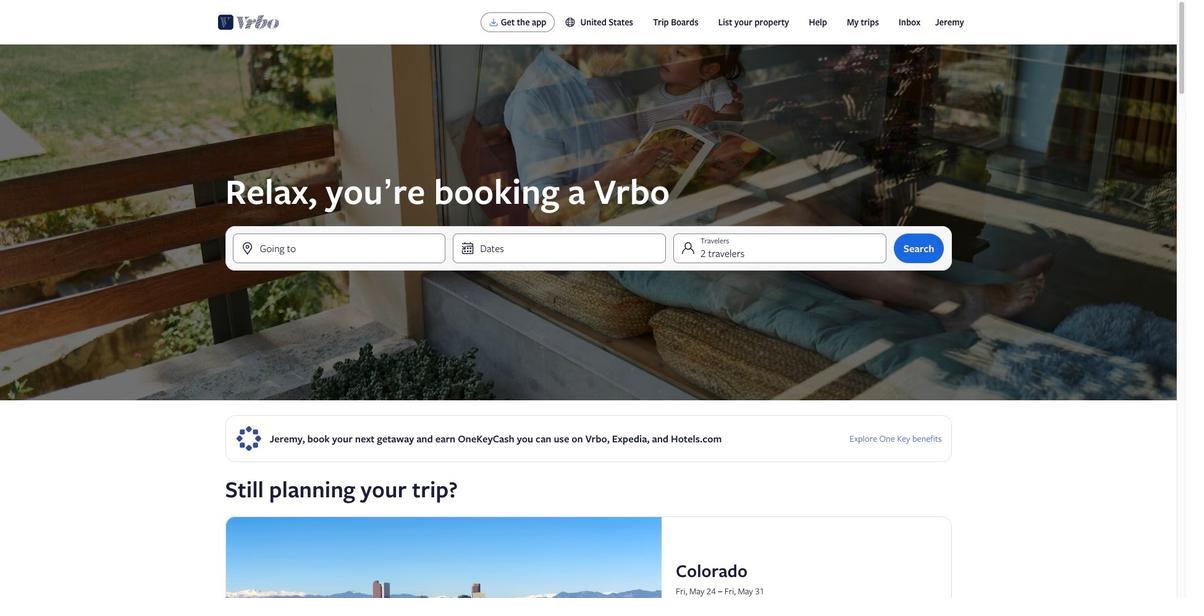 Task type: vqa. For each thing, say whether or not it's contained in the screenshot.
Previous month image at the left top of the page
no



Task type: describe. For each thing, give the bounding box(es) containing it.
one key blue tier image
[[235, 425, 262, 452]]

small image
[[565, 17, 581, 28]]



Task type: locate. For each thing, give the bounding box(es) containing it.
wizard region
[[0, 44, 1177, 400]]

download the app button image
[[489, 17, 499, 27]]

main content
[[0, 44, 1177, 598]]

vrbo logo image
[[218, 12, 279, 32]]



